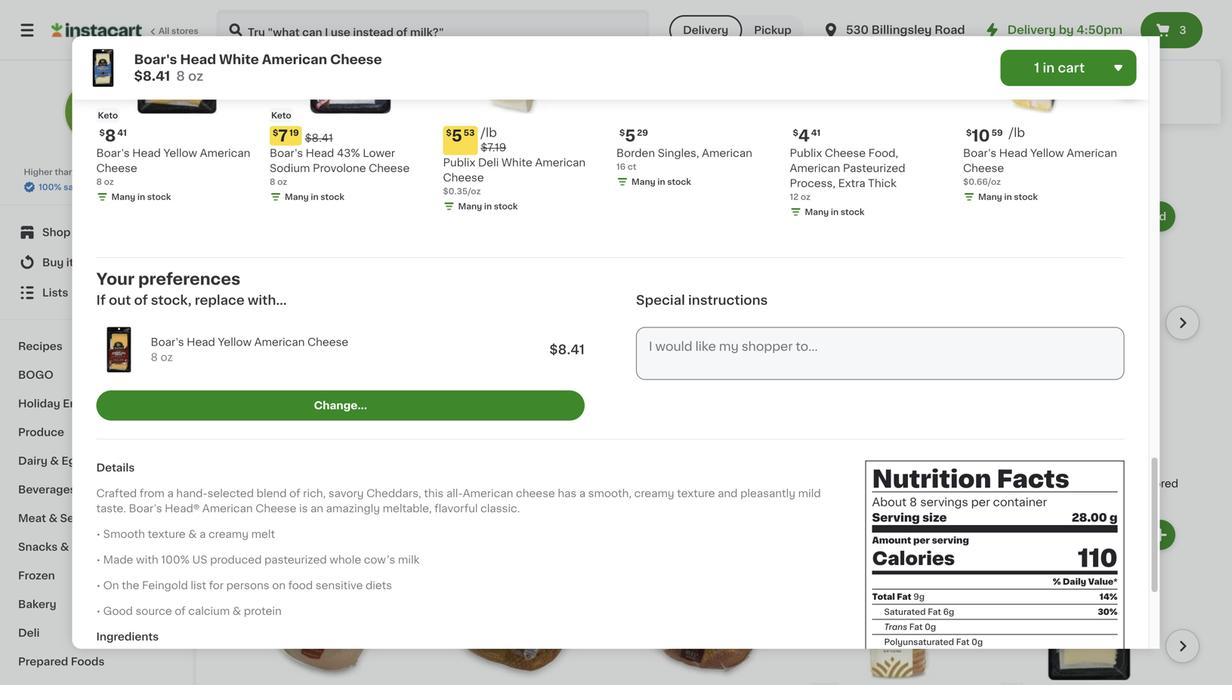 Task type: describe. For each thing, give the bounding box(es) containing it.
keto for 8
[[98, 111, 118, 120]]

boar's inside crafted from a hand-selected blend of rich, savory cheddars, this all-american cheese has a smooth, creamy texture and pleasantly mild taste. boar's head® american cheese is an amazingly meltable, flavorful classic.
[[129, 504, 162, 515]]

8 inside boar's head white american cheese $8.41 8 oz
[[176, 70, 185, 83]]

& for seafood
[[49, 514, 58, 524]]

feingold
[[142, 581, 188, 592]]

the
[[122, 581, 139, 592]]

boar's down $ 8 41
[[96, 148, 130, 159]]

sodium inside turkey breast water contains less than 1.5% of salt,sugar, sodium phosphate,dextrose, coated with: dextrose sea salt honey solids (refinery syrup honey) paprika,spices onion 2% or less of natural flavors, extractives of paprika and turmeric.
[[622, 56, 662, 67]]

lb inside item carousel region
[[1046, 432, 1054, 440]]

good
[[103, 607, 133, 617]]

many in stock for $8.41
[[285, 193, 344, 201]]

many for $8.41
[[285, 193, 309, 201]]

in for process,
[[831, 208, 839, 216]]

picked for you
[[239, 476, 362, 492]]

oz right boar's head yellow american cheese image on the left of the page
[[161, 352, 173, 363]]

0 vertical spatial of
[[806, 41, 820, 52]]

salt
[[638, 71, 658, 82]]

• for • made with 100% us produced pasteurized whole cow's milk
[[96, 555, 101, 566]]

/lb left 0.61
[[306, 94, 325, 107]]

• for • on the feingold list for persons on food sensitive diets
[[96, 581, 101, 592]]

higher than in-store item prices
[[24, 168, 160, 176]]

item carousel region containing 8
[[75, 0, 1146, 227]]

savory
[[328, 489, 364, 500]]

many in stock down "$0.35/oz"
[[458, 202, 518, 211]]

many for 5
[[632, 178, 656, 186]]

cheese up the 100% satisfaction guarantee
[[96, 163, 137, 174]]

all stores link
[[51, 9, 199, 51]]

an
[[311, 504, 323, 515]]

cheese inside the boar's head yellow american cheese $0.66/oz
[[963, 163, 1004, 174]]

many in stock for 4
[[805, 208, 865, 216]]

0 vertical spatial add button
[[1116, 203, 1174, 231]]

1 horizontal spatial 100%
[[161, 555, 190, 566]]

frozen
[[18, 571, 55, 582]]

meat & seafood
[[18, 514, 106, 524]]

/lb right '$ 10 59'
[[1009, 127, 1025, 139]]

publix for publix cheese food, american pasteurized process, extra thick 12 oz
[[790, 148, 822, 159]]

bogo link
[[9, 361, 184, 390]]

in down borden singles, american 16 ct
[[658, 178, 665, 186]]

in for head
[[311, 193, 319, 201]]

read
[[564, 101, 592, 112]]

in for publix
[[484, 202, 492, 211]]

14%
[[1100, 593, 1118, 602]]

$ 4 41
[[793, 128, 821, 144]]

your
[[96, 272, 135, 287]]

contains
[[673, 41, 721, 52]]

1 horizontal spatial yellow
[[218, 337, 252, 348]]

holiday entertaining link
[[9, 390, 184, 419]]

special instructions
[[636, 294, 768, 307]]

many in stock for 8
[[111, 193, 171, 201]]

cheese inside crafted from a hand-selected blend of rich, savory cheddars, this all-american cheese has a smooth, creamy texture and pleasantly mild taste. boar's head® american cheese is an amazingly meltable, flavorful classic.
[[256, 504, 296, 515]]

110
[[1078, 547, 1118, 571]]

satisfaction
[[64, 183, 114, 192]]

or
[[697, 86, 710, 97]]

stock for 8
[[147, 193, 171, 201]]

1 ct
[[1108, 531, 1127, 541]]

in for $0.66/oz
[[1004, 193, 1012, 201]]

many for 8
[[111, 193, 135, 201]]

$ 8 41
[[99, 128, 127, 144]]

service type group
[[669, 15, 804, 45]]

beef
[[1133, 405, 1158, 416]]

& left protein
[[233, 607, 241, 617]]

5 for $ 5 29
[[625, 128, 636, 144]]

29 for 5
[[637, 129, 648, 137]]

lists
[[42, 288, 68, 298]]

0 horizontal spatial texture
[[148, 530, 186, 540]]

cheese inside boar's head white american cheese $0.66/oz
[[429, 420, 470, 431]]

12
[[790, 193, 799, 201]]

us
[[192, 555, 207, 566]]

again
[[76, 258, 106, 268]]

publix link
[[63, 79, 130, 163]]

value*
[[1088, 578, 1118, 587]]

greenwise
[[1000, 405, 1059, 416]]

syrup
[[782, 71, 813, 82]]

nutrition
[[872, 468, 992, 492]]

item carousel region containing add
[[239, 512, 1200, 686]]

pasteurized
[[843, 163, 906, 174]]

often bought with
[[239, 158, 395, 174]]

process,
[[790, 178, 836, 189]]

breast
[[602, 41, 637, 52]]

8 up item
[[105, 128, 116, 144]]

8 right boar's head yellow american cheese image on the left of the page
[[151, 352, 158, 363]]

head inside $ 7 19 $8.41 boar's head 43% lower sodium provolone cheese 8 oz
[[306, 148, 334, 159]]

head inside boar's head white american cheese $8.41 8 oz
[[180, 53, 216, 66]]

store
[[88, 168, 110, 176]]

and
[[718, 489, 738, 500]]

stock down the boar's head yellow american cheese $0.66/oz
[[1014, 193, 1038, 201]]

phosphate,dextrose,
[[665, 56, 775, 67]]

sea
[[615, 71, 635, 82]]

per for amount
[[913, 537, 930, 545]]

1 horizontal spatial 0g
[[972, 639, 983, 647]]

yellow for 8 oz
[[164, 148, 197, 159]]

2 horizontal spatial a
[[579, 489, 586, 500]]

on
[[272, 581, 286, 592]]

dextrose
[[564, 71, 613, 82]]

1 vertical spatial less
[[713, 86, 738, 97]]

ct inside borden singles, american 16 ct
[[628, 163, 636, 171]]

saturated
[[884, 608, 926, 617]]

delivery for delivery by 4:50pm
[[1008, 25, 1056, 36]]

1 horizontal spatial a
[[200, 530, 206, 540]]

dairy & eggs
[[18, 456, 89, 467]]

boar's head yellow american cheese $0.66/oz
[[963, 148, 1117, 186]]

instacart logo image
[[51, 21, 142, 39]]

cheese up $13.29 per pound element
[[307, 337, 348, 348]]

serving
[[872, 513, 920, 524]]

out
[[109, 294, 131, 307]]

g
[[1110, 513, 1118, 524]]

guarantee
[[116, 183, 160, 192]]

$0.66/oz for yellow
[[963, 178, 1001, 186]]

trans
[[884, 624, 907, 632]]

lower inside boar's head 44% lower sodium provolone cheese $0.83/oz
[[332, 405, 364, 416]]

• smooth texture & a creamy melt
[[96, 530, 275, 540]]

/lb for 13
[[284, 384, 300, 396]]

product group containing 1 ct
[[1000, 518, 1179, 686]]

daily
[[1063, 578, 1086, 587]]

10 for $ 10 59
[[972, 128, 990, 144]]

instructions
[[688, 294, 768, 307]]

530 billingsley road
[[846, 25, 965, 36]]

fat for total
[[897, 593, 912, 602]]

pickup button
[[742, 15, 804, 45]]

$ for $ 8 41
[[99, 129, 105, 137]]

0 vertical spatial of
[[134, 294, 148, 307]]

publix logo image
[[63, 79, 130, 145]]

meltable,
[[383, 504, 432, 515]]

0 horizontal spatial ingredients
[[96, 632, 159, 643]]

protein
[[244, 607, 282, 617]]

spo
[[1121, 479, 1142, 490]]

1 vertical spatial of
[[740, 86, 754, 97]]

special
[[636, 294, 685, 307]]

of inside crafted from a hand-selected blend of rich, savory cheddars, this all-american cheese has a smooth, creamy texture and pleasantly mild taste. boar's head® american cheese is an amazingly meltable, flavorful classic.
[[289, 489, 300, 500]]

than
[[751, 41, 777, 52]]

white inside $ 5 53 /lb $7.19 publix deli white american cheese $0.35/oz
[[502, 157, 532, 168]]

41 for 4
[[811, 129, 821, 137]]

about for about 8
[[872, 498, 907, 508]]

13
[[247, 385, 265, 401]]

read more button
[[564, 99, 623, 114]]

1.5%
[[780, 41, 804, 52]]

0 vertical spatial add
[[1144, 212, 1166, 222]]

polyunsaturated
[[884, 639, 954, 647]]

amount
[[872, 537, 911, 545]]

8 down store
[[96, 178, 102, 186]]

higher
[[24, 168, 53, 176]]

meat
[[18, 514, 46, 524]]

about 8
[[872, 498, 917, 508]]

$7.19
[[481, 142, 506, 153]]

deli link
[[9, 620, 184, 648]]

publix for publix
[[79, 150, 113, 161]]

cheese inside $ 5 53 /lb $7.19 publix deli white american cheese $0.35/oz
[[443, 173, 484, 183]]

0 horizontal spatial a
[[167, 489, 174, 500]]

2 vertical spatial $8.41
[[550, 344, 585, 357]]

milk
[[398, 555, 420, 566]]

530 billingsley road button
[[822, 9, 965, 51]]

crafted from a hand-selected blend of rich, savory cheddars, this all-american cheese has a smooth, creamy texture and pleasantly mild taste. boar's head® american cheese is an amazingly meltable, flavorful classic.
[[96, 489, 821, 515]]

1 vertical spatial creamy
[[208, 530, 249, 540]]

$0.83/oz
[[239, 435, 277, 443]]

produce
[[18, 428, 64, 438]]

cheese inside boar's head 44% lower sodium provolone cheese $0.83/oz
[[295, 420, 336, 431]]

singles,
[[658, 148, 699, 159]]

recipes link
[[9, 332, 184, 361]]

container
[[993, 498, 1047, 508]]

dairy & eggs link
[[9, 447, 184, 476]]

stock for $8.41
[[321, 193, 344, 201]]

$8.41 inside boar's head white american cheese $8.41 8 oz
[[134, 70, 170, 83]]

many down "$0.35/oz"
[[458, 202, 482, 211]]

american inside publix cheese food, american pasteurized process, extra thick 12 oz
[[790, 163, 840, 174]]

$8.41 inside $ 7 19 $8.41 boar's head 43% lower sodium provolone cheese 8 oz
[[305, 133, 333, 144]]

than
[[55, 168, 74, 176]]

53
[[464, 129, 475, 137]]

$10.59 per pound element for boar's head white american cheese
[[429, 383, 607, 403]]

fat for trans
[[909, 624, 923, 632]]

6g
[[943, 608, 954, 617]]

per for servings
[[971, 498, 990, 508]]

spo nsored
[[1121, 479, 1179, 490]]

facts
[[997, 468, 1070, 492]]

1 horizontal spatial ct
[[1115, 531, 1127, 541]]

oz down store
[[104, 178, 114, 186]]



Task type: vqa. For each thing, say whether or not it's contained in the screenshot.
1 In Cart
yes



Task type: locate. For each thing, give the bounding box(es) containing it.
melt
[[251, 530, 275, 540]]

0 horizontal spatial delivery
[[683, 25, 729, 36]]

$ inside $ 7 19 $8.41 boar's head 43% lower sodium provolone cheese 8 oz
[[273, 129, 278, 137]]

• up candy
[[96, 530, 101, 540]]

boar's down $ 10 59 /lb
[[429, 405, 462, 416]]

about for about 1.34 lb each
[[1000, 432, 1026, 440]]

& left eggs on the left
[[50, 456, 59, 467]]

many in stock for 5
[[632, 178, 691, 186]]

$ for $ 10 59
[[966, 129, 972, 137]]

29 right 13
[[266, 386, 278, 394]]

delivery for delivery
[[683, 25, 729, 36]]

yellow inside the boar's head yellow american cheese $0.66/oz
[[1030, 148, 1064, 159]]

0 horizontal spatial 59
[[458, 386, 469, 394]]

1 vertical spatial 1
[[1108, 531, 1113, 541]]

stock down borden singles, american 16 ct
[[667, 178, 691, 186]]

0 vertical spatial boar's head yellow american cheese 8 oz
[[96, 148, 250, 186]]

0 horizontal spatial deli
[[18, 629, 40, 639]]

produce link
[[9, 419, 184, 447]]

many in stock down often bought with
[[285, 193, 344, 201]]

creamy up produced
[[208, 530, 249, 540]]

paprika,spices
[[564, 86, 641, 97]]

ingredients up turkey
[[564, 26, 627, 36]]

1 horizontal spatial lb
[[1046, 432, 1054, 440]]

cheese down 44%
[[295, 420, 336, 431]]

foods
[[71, 657, 105, 668]]

american inside the boar's head yellow american cheese $0.66/oz
[[1067, 148, 1117, 159]]

0 horizontal spatial $10.59 per pound element
[[429, 383, 607, 403]]

more
[[595, 101, 623, 112]]

59 for $ 10 59
[[992, 129, 1003, 137]]

publix
[[790, 148, 822, 159], [79, 150, 113, 161], [443, 157, 475, 168]]

many in stock down guarantee
[[111, 193, 171, 201]]

cheese up 0.61
[[330, 53, 382, 66]]

1 vertical spatial provolone
[[239, 420, 292, 431]]

0 horizontal spatial yellow
[[164, 148, 197, 159]]

white
[[219, 53, 259, 66], [502, 157, 532, 168], [496, 405, 527, 416]]

/lb
[[306, 94, 325, 107], [481, 127, 497, 139], [1009, 127, 1025, 139], [284, 384, 300, 396], [475, 384, 491, 396]]

boar's head yellow american cheese image
[[96, 328, 142, 373]]

/lb up boar's head white american cheese $0.66/oz
[[475, 384, 491, 396]]

1 horizontal spatial texture
[[677, 489, 715, 500]]

cheese inside publix cheese food, american pasteurized process, extra thick 12 oz
[[825, 148, 866, 159]]

$ for $ 13 29 /lb
[[242, 386, 247, 394]]

boar's inside boar's head white american cheese $0.66/oz
[[429, 405, 462, 416]]

boar's inside the boar's head yellow american cheese $0.66/oz
[[963, 148, 997, 159]]

classic.
[[481, 504, 520, 515]]

10 up the boar's head yellow american cheese $0.66/oz
[[972, 128, 990, 144]]

4 • from the top
[[96, 607, 101, 617]]

total
[[872, 593, 895, 602]]

1 horizontal spatial add button
[[1116, 203, 1174, 231]]

530
[[846, 25, 869, 36]]

0 vertical spatial lower
[[363, 148, 395, 159]]

ingredients button
[[564, 24, 862, 39]]

for
[[300, 476, 328, 492]]

4:50pm
[[1077, 25, 1123, 36]]

snacks
[[18, 542, 58, 553]]

boar's head yellow american cheese 8 oz down $ 8 41
[[96, 148, 250, 186]]

& for candy
[[60, 542, 69, 553]]

prepared foods
[[18, 657, 105, 668]]

oz inside boar's head white american cheese $8.41 8 oz
[[188, 70, 203, 83]]

2 horizontal spatial yellow
[[1030, 148, 1064, 159]]

stock for 4
[[841, 208, 865, 216]]

0 horizontal spatial publix
[[79, 150, 113, 161]]

publix up higher than in-store item prices link
[[79, 150, 113, 161]]

keto up $ 8 41
[[98, 111, 118, 120]]

in left cart
[[1043, 62, 1055, 74]]

oz inside $ 7 19 $8.41 boar's head 43% lower sodium provolone cheese 8 oz
[[277, 178, 287, 186]]

provolone down 43%
[[313, 163, 366, 174]]

• for • smooth texture & a creamy melt
[[96, 530, 101, 540]]

59 for $ 10 59 /lb
[[458, 386, 469, 394]]

0 horizontal spatial add button
[[925, 522, 984, 549]]

ingredients down good
[[96, 632, 159, 643]]

2 vertical spatial white
[[496, 405, 527, 416]]

stock down $ 5 53 /lb $7.19 publix deli white american cheese $0.35/oz
[[494, 202, 518, 211]]

$ for $ 5 53 /lb $7.19 publix deli white american cheese $0.35/oz
[[446, 129, 452, 137]]

texture left "and"
[[677, 489, 715, 500]]

turkey
[[564, 41, 600, 52]]

19
[[289, 129, 299, 137]]

1 vertical spatial $0.66/oz
[[429, 435, 467, 443]]

$ 5 53 /lb $7.19 publix deli white american cheese $0.35/oz
[[443, 127, 586, 196]]

1 vertical spatial 29
[[266, 386, 278, 394]]

boar's head yellow american cheese 8 oz
[[96, 148, 250, 186], [151, 337, 348, 363]]

& inside meat & seafood link
[[49, 514, 58, 524]]

delivery left by
[[1008, 25, 1056, 36]]

1 horizontal spatial add
[[1144, 212, 1166, 222]]

/lb inside $ 5 53 /lb $7.19 publix deli white american cheese $0.35/oz
[[481, 127, 497, 139]]

ingredients inside button
[[564, 26, 627, 36]]

with...
[[248, 294, 287, 307]]

many down the boar's head yellow american cheese $0.66/oz
[[978, 193, 1002, 201]]

59 inside $ 10 59 /lb
[[458, 386, 469, 394]]

boar's head yellow american cheese 8 oz inside item carousel region
[[96, 148, 250, 186]]

american inside boar's head white american cheese $8.41 8 oz
[[262, 53, 327, 66]]

$5.53 per pound original price: $7.19 element
[[443, 126, 604, 155]]

2 horizontal spatial of
[[806, 41, 820, 52]]

1 vertical spatial ingredients
[[96, 632, 159, 643]]

boar's down stock,
[[151, 337, 184, 348]]

8 down all stores
[[176, 70, 185, 83]]

head
[[180, 53, 216, 66], [132, 148, 161, 159], [306, 148, 334, 159], [999, 148, 1028, 159], [187, 337, 215, 348], [275, 405, 303, 416], [465, 405, 494, 416]]

0 vertical spatial $8.41
[[134, 70, 170, 83]]

american inside $ 5 53 /lb $7.19 publix deli white american cheese $0.35/oz
[[535, 157, 586, 168]]

many down borden
[[632, 178, 656, 186]]

/lb for 5
[[481, 127, 497, 139]]

sodium up salt on the right
[[622, 56, 662, 67]]

0 vertical spatial texture
[[677, 489, 715, 500]]

1 horizontal spatial $10.59 per pound element
[[963, 126, 1125, 146]]

0 horizontal spatial 5
[[452, 128, 462, 144]]

1 horizontal spatial 41
[[811, 129, 821, 137]]

$14.06 each (estimated) element
[[1000, 383, 1179, 403]]

1 horizontal spatial creamy
[[634, 489, 674, 500]]

1 vertical spatial 0g
[[972, 639, 983, 647]]

0 horizontal spatial 41
[[117, 129, 127, 137]]

head left 43%
[[306, 148, 334, 159]]

2 41 from the left
[[811, 129, 821, 137]]

1 vertical spatial 100%
[[161, 555, 190, 566]]

stock for 5
[[667, 178, 691, 186]]

/lb inside $ 13 29 /lb
[[284, 384, 300, 396]]

of right more on the top of page
[[626, 101, 639, 112]]

texture inside crafted from a hand-selected blend of rich, savory cheddars, this all-american cheese has a smooth, creamy texture and pleasantly mild taste. boar's head® american cheese is an amazingly meltable, flavorful classic.
[[677, 489, 715, 500]]

fat for saturated
[[928, 608, 941, 617]]

0 horizontal spatial 0g
[[925, 624, 936, 632]]

head down '$ 10 59'
[[999, 148, 1028, 159]]

$ for $ 10 59 /lb
[[432, 386, 438, 394]]

• for • good source of calcium & protein
[[96, 607, 101, 617]]

sodium inside boar's head 44% lower sodium provolone cheese $0.83/oz
[[367, 405, 407, 416]]

1 vertical spatial about
[[872, 498, 907, 508]]

publix inside publix cheese food, american pasteurized process, extra thick 12 oz
[[790, 148, 822, 159]]

boar's down all
[[134, 53, 177, 66]]

crafted
[[96, 489, 137, 500]]

item carousel region containing 13
[[239, 193, 1200, 469]]

many for 4
[[805, 208, 829, 216]]

prices
[[133, 168, 160, 176]]

0 horizontal spatial of
[[626, 101, 639, 112]]

fat right polyunsaturated
[[956, 639, 970, 647]]

0 vertical spatial 10
[[972, 128, 990, 144]]

flavors,
[[797, 86, 838, 97]]

remove boar's head white american cheese image
[[1065, 527, 1083, 545]]

prepared foods link
[[9, 648, 184, 677]]

in-
[[76, 168, 88, 176]]

1 vertical spatial ct
[[1115, 531, 1127, 541]]

1 inside 1 in cart field
[[1034, 62, 1040, 74]]

0 vertical spatial 59
[[992, 129, 1003, 137]]

cheese inside boar's head white american cheese $8.41 8 oz
[[330, 53, 382, 66]]

$ inside $ 10 59 /lb
[[432, 386, 438, 394]]

1.34
[[1028, 432, 1044, 440]]

add button
[[1116, 203, 1174, 231], [925, 522, 984, 549]]

1 keto from the left
[[98, 111, 118, 120]]

1 horizontal spatial $0.66/oz
[[963, 178, 1001, 186]]

1 horizontal spatial provolone
[[313, 163, 366, 174]]

$0.66/oz inside boar's head white american cheese $0.66/oz
[[429, 435, 467, 443]]

cheese down blend
[[256, 504, 296, 515]]

cheese up extra
[[825, 148, 866, 159]]

$10.59 per pound element up the boar's head yellow american cheese $0.66/oz
[[963, 126, 1125, 146]]

1 in cart field
[[1001, 50, 1137, 86]]

seafood
[[60, 514, 106, 524]]

in down often bought with
[[311, 193, 319, 201]]

yellow
[[164, 148, 197, 159], [1030, 148, 1064, 159], [218, 337, 252, 348]]

3 button
[[1141, 12, 1203, 48]]

• down candy
[[96, 555, 101, 566]]

0 vertical spatial 29
[[637, 129, 648, 137]]

2 vertical spatial of
[[175, 607, 186, 617]]

preferences
[[138, 272, 240, 287]]

1 horizontal spatial ingredients
[[564, 26, 627, 36]]

1 vertical spatial 59
[[458, 386, 469, 394]]

$ for $ 4 41
[[793, 129, 798, 137]]

0 vertical spatial provolone
[[313, 163, 366, 174]]

in for 8
[[137, 193, 145, 201]]

of right 1.5%
[[806, 41, 820, 52]]

lower down $13.29 per pound element
[[332, 405, 364, 416]]

0 horizontal spatial 29
[[266, 386, 278, 394]]

0 horizontal spatial $8.41
[[134, 70, 170, 83]]

greenwise lean ground beef
[[1000, 405, 1158, 416]]

29 up borden
[[637, 129, 648, 137]]

2 5 from the left
[[625, 128, 636, 144]]

1 vertical spatial white
[[502, 157, 532, 168]]

5 inside $ 5 53 /lb $7.19 publix deli white american cheese $0.35/oz
[[452, 128, 462, 144]]

1 • from the top
[[96, 530, 101, 540]]

0 horizontal spatial about
[[872, 498, 907, 508]]

& inside snacks & candy link
[[60, 542, 69, 553]]

1 41 from the left
[[117, 129, 127, 137]]

$ inside '$ 10 59'
[[966, 129, 972, 137]]

a right has
[[579, 489, 586, 500]]

oz inside publix cheese food, american pasteurized process, extra thick 12 oz
[[801, 193, 811, 201]]

29 inside $ 13 29 /lb
[[266, 386, 278, 394]]

5 left 53
[[452, 128, 462, 144]]

1 horizontal spatial sodium
[[367, 405, 407, 416]]

boar's head 44% lower sodium provolone cheese $0.83/oz
[[239, 405, 407, 443]]

creamy right smooth,
[[634, 489, 674, 500]]

& right meat
[[49, 514, 58, 524]]

many down often bought with
[[285, 193, 309, 201]]

prepared
[[18, 657, 68, 668]]

has
[[558, 489, 577, 500]]

0 vertical spatial about
[[1000, 432, 1026, 440]]

in down guarantee
[[137, 193, 145, 201]]

boar's down 7
[[270, 148, 303, 159]]

sodium down $13.29 per pound element
[[367, 405, 407, 416]]

/lb for 10
[[475, 384, 491, 396]]

keto
[[98, 111, 118, 120], [271, 111, 291, 120]]

lower right 43%
[[363, 148, 395, 159]]

$ 7 19 $8.41 boar's head 43% lower sodium provolone cheese 8 oz
[[270, 128, 410, 186]]

1 inside product group
[[1108, 531, 1113, 541]]

10 up boar's head white american cheese $0.66/oz
[[438, 385, 456, 401]]

100% satisfaction guarantee button
[[23, 178, 169, 193]]

1 horizontal spatial 29
[[637, 129, 648, 137]]

borden singles, american 16 ct
[[616, 148, 752, 171]]

1 vertical spatial per
[[913, 537, 930, 545]]

publix inside $ 5 53 /lb $7.19 publix deli white american cheese $0.35/oz
[[443, 157, 475, 168]]

many down guarantee
[[111, 193, 135, 201]]

8 inside $ 7 19 $8.41 boar's head 43% lower sodium provolone cheese 8 oz
[[270, 178, 275, 186]]

29 for 13
[[266, 386, 278, 394]]

/lb up $7.19
[[481, 127, 497, 139]]

less up phosphate,dextrose,
[[724, 41, 749, 52]]

fat up polyunsaturated
[[909, 624, 923, 632]]

thick
[[868, 178, 897, 189]]

deli inside $ 5 53 /lb $7.19 publix deli white american cheese $0.35/oz
[[478, 157, 499, 168]]

2 keto from the left
[[271, 111, 291, 120]]

8 down often
[[270, 178, 275, 186]]

boar's inside boar's head 44% lower sodium provolone cheese $0.83/oz
[[239, 405, 272, 416]]

lower inside $ 7 19 $8.41 boar's head 43% lower sodium provolone cheese 8 oz
[[363, 148, 395, 159]]

• on the feingold list for persons on food sensitive diets
[[96, 581, 392, 592]]

white for boar's head white american cheese $8.41 8 oz
[[219, 53, 259, 66]]

10 for $ 10 59 /lb
[[438, 385, 456, 401]]

keto for $8.41
[[271, 111, 291, 120]]

& for eggs
[[50, 456, 59, 467]]

2 • from the top
[[96, 555, 101, 566]]

publix down $ 4 41
[[790, 148, 822, 159]]

it
[[66, 258, 74, 268]]

8 up serving size
[[910, 498, 917, 508]]

0 horizontal spatial sodium
[[270, 163, 310, 174]]

american inside boar's head white american cheese $0.66/oz
[[530, 405, 580, 416]]

often
[[239, 158, 287, 174]]

41 inside $ 8 41
[[117, 129, 127, 137]]

41 for 8
[[117, 129, 127, 137]]

$ inside $ 8 41
[[99, 129, 105, 137]]

flavorful
[[434, 504, 478, 515]]

29 inside $ 5 29
[[637, 129, 648, 137]]

per down nutrition facts
[[971, 498, 990, 508]]

0 horizontal spatial add
[[954, 531, 976, 541]]

in inside field
[[1043, 62, 1055, 74]]

59 up the boar's head yellow american cheese $0.66/oz
[[992, 129, 1003, 137]]

cheese inside $ 7 19 $8.41 boar's head 43% lower sodium provolone cheese 8 oz
[[369, 163, 410, 174]]

you
[[331, 476, 362, 492]]

%
[[1053, 578, 1061, 587]]

holiday entertaining
[[18, 399, 130, 409]]

honey
[[661, 71, 696, 82]]

1 vertical spatial add button
[[925, 522, 984, 549]]

head inside the boar's head yellow american cheese $0.66/oz
[[999, 148, 1028, 159]]

1 horizontal spatial publix
[[443, 157, 475, 168]]

sodium down 7
[[270, 163, 310, 174]]

1 horizontal spatial 5
[[625, 128, 636, 144]]

turkey breast water contains less than 1.5% of salt,sugar, sodium phosphate,dextrose, coated with: dextrose sea salt honey solids (refinery syrup honey) paprika,spices onion 2% or less of natural flavors, extractives of paprika and turmeric.
[[564, 41, 855, 112]]

0 vertical spatial less
[[724, 41, 749, 52]]

0 vertical spatial ingredients
[[564, 26, 627, 36]]

1 vertical spatial deli
[[18, 629, 40, 639]]

1 vertical spatial boar's head yellow american cheese 8 oz
[[151, 337, 348, 363]]

about 1.34 lb each
[[1000, 432, 1077, 440]]

1 vertical spatial add
[[954, 531, 976, 541]]

0 horizontal spatial provolone
[[239, 420, 292, 431]]

sodium inside $ 7 19 $8.41 boar's head 43% lower sodium provolone cheese 8 oz
[[270, 163, 310, 174]]

$ inside $ 13 29 /lb
[[242, 386, 247, 394]]

/lb inside $ 10 59 /lb
[[475, 384, 491, 396]]

1 for 1 ct
[[1108, 531, 1113, 541]]

about
[[1000, 432, 1026, 440], [872, 498, 907, 508]]

0 vertical spatial sodium
[[622, 56, 662, 67]]

honey)
[[816, 71, 855, 82]]

if out of stock, replace with...
[[96, 294, 287, 307]]

cow's
[[364, 555, 395, 566]]

dairy
[[18, 456, 48, 467]]

1 vertical spatial lb
[[1046, 432, 1054, 440]]

1 down "g"
[[1108, 531, 1113, 541]]

a up us
[[200, 530, 206, 540]]

0 horizontal spatial 100%
[[39, 183, 62, 192]]

fat
[[897, 593, 912, 602], [928, 608, 941, 617], [909, 624, 923, 632], [956, 639, 970, 647]]

item carousel region
[[75, 0, 1146, 227], [239, 193, 1200, 469], [239, 512, 1200, 686]]

serving
[[932, 537, 969, 545]]

head inside boar's head 44% lower sodium provolone cheese $0.83/oz
[[275, 405, 303, 416]]

None search field
[[216, 9, 650, 51]]

many in stock down borden singles, american 16 ct
[[632, 178, 691, 186]]

$10.59 per pound element for boar's head yellow american cheese
[[963, 126, 1125, 146]]

$10.59 per pound element
[[963, 126, 1125, 146], [429, 383, 607, 403]]

coated
[[777, 56, 817, 67]]

0 horizontal spatial 1
[[1034, 62, 1040, 74]]

buy it again
[[42, 258, 106, 268]]

0 horizontal spatial lb
[[360, 94, 373, 107]]

1 horizontal spatial of
[[175, 607, 186, 617]]

lb right 1.34
[[1046, 432, 1054, 440]]

2 horizontal spatial $8.41
[[550, 344, 585, 357]]

100% inside button
[[39, 183, 62, 192]]

sodium
[[622, 56, 662, 67], [270, 163, 310, 174], [367, 405, 407, 416]]

1 horizontal spatial deli
[[478, 157, 499, 168]]

& left candy
[[60, 542, 69, 553]]

about up serving
[[872, 498, 907, 508]]

41 inside $ 4 41
[[811, 129, 821, 137]]

stock down guarantee
[[147, 193, 171, 201]]

in down the boar's head yellow american cheese $0.66/oz
[[1004, 193, 1012, 201]]

a
[[167, 489, 174, 500], [579, 489, 586, 500], [200, 530, 206, 540]]

many in stock down the boar's head yellow american cheese $0.66/oz
[[978, 193, 1038, 201]]

texture
[[677, 489, 715, 500], [148, 530, 186, 540]]

0 vertical spatial lb
[[360, 94, 373, 107]]

stock down extra
[[841, 208, 865, 216]]

1 vertical spatial $10.59 per pound element
[[429, 383, 607, 403]]

$ for $ 7 19 $8.41 boar's head 43% lower sodium provolone cheese 8 oz
[[273, 129, 278, 137]]

0 horizontal spatial ct
[[628, 163, 636, 171]]

fat left 6g
[[928, 608, 941, 617]]

5 for $ 5 53 /lb $7.19 publix deli white american cheese $0.35/oz
[[452, 128, 462, 144]]

smooth
[[103, 530, 145, 540]]

a right from
[[167, 489, 174, 500]]

0 horizontal spatial per
[[913, 537, 930, 545]]

41 right 4
[[811, 129, 821, 137]]

in down $ 5 53 /lb $7.19 publix deli white american cheese $0.35/oz
[[484, 202, 492, 211]]

american inside borden singles, american 16 ct
[[702, 148, 752, 159]]

1 horizontal spatial $8.41
[[305, 133, 333, 144]]

$0.66/oz inside the boar's head yellow american cheese $0.66/oz
[[963, 178, 1001, 186]]

deli down $7.19
[[478, 157, 499, 168]]

boar's inside $ 7 19 $8.41 boar's head 43% lower sodium provolone cheese 8 oz
[[270, 148, 303, 159]]

100% satisfaction guarantee
[[39, 183, 160, 192]]

$ inside $ 4 41
[[793, 129, 798, 137]]

increment quantity of boar's head white american cheese image
[[1151, 527, 1170, 545]]

0 vertical spatial white
[[219, 53, 259, 66]]

1 vertical spatial texture
[[148, 530, 186, 540]]

0g down saturated fat 6g
[[925, 624, 936, 632]]

& up us
[[188, 530, 197, 540]]

1 5 from the left
[[452, 128, 462, 144]]

1 horizontal spatial 10
[[972, 128, 990, 144]]

this
[[424, 489, 444, 500]]

& inside the dairy & eggs link
[[50, 456, 59, 467]]

ct right 16
[[628, 163, 636, 171]]

beverages
[[18, 485, 76, 496]]

provolone inside $ 7 19 $8.41 boar's head 43% lower sodium provolone cheese 8 oz
[[313, 163, 366, 174]]

all stores
[[159, 27, 198, 35]]

list
[[191, 581, 206, 592]]

head inside boar's head white american cheese $0.66/oz
[[465, 405, 494, 416]]

0 horizontal spatial keto
[[98, 111, 118, 120]]

0 vertical spatial deli
[[478, 157, 499, 168]]

meat & seafood link
[[9, 505, 184, 533]]

serving size
[[872, 513, 947, 524]]

product group
[[620, 199, 798, 430], [810, 199, 988, 430], [1000, 199, 1179, 460], [810, 518, 988, 686], [1000, 518, 1179, 686]]

0 vertical spatial 1
[[1034, 62, 1040, 74]]

$ inside $ 5 53 /lb $7.19 publix deli white american cheese $0.35/oz
[[446, 129, 452, 137]]

$0.66/oz down '$ 10 59'
[[963, 178, 1001, 186]]

road
[[935, 25, 965, 36]]

I would like my shopper to... text field
[[636, 328, 1125, 380]]

white for boar's head white american cheese $0.66/oz
[[496, 405, 527, 416]]

5
[[452, 128, 462, 144], [625, 128, 636, 144]]

1 left cart
[[1034, 62, 1040, 74]]

cheese down $ 10 59 /lb
[[429, 420, 470, 431]]

2 horizontal spatial of
[[289, 489, 300, 500]]

/lb right 13
[[284, 384, 300, 396]]

in down extra
[[831, 208, 839, 216]]

yellow for $0.66/oz
[[1030, 148, 1064, 159]]

head down if out of stock, replace with...
[[187, 337, 215, 348]]

$ 5 29
[[620, 128, 648, 144]]

1 for 1 in cart
[[1034, 62, 1040, 74]]

of right out
[[134, 294, 148, 307]]

taste.
[[96, 504, 126, 515]]

white inside boar's head white american cheese $8.41 8 oz
[[219, 53, 259, 66]]

creamy inside crafted from a hand-selected blend of rich, savory cheddars, this all-american cheese has a smooth, creamy texture and pleasantly mild taste. boar's head® american cheese is an amazingly meltable, flavorful classic.
[[634, 489, 674, 500]]

10 inside $ 10 59 /lb
[[438, 385, 456, 401]]

100% down higher
[[39, 183, 62, 192]]

1 horizontal spatial of
[[740, 86, 754, 97]]

• made with 100% us produced pasteurized whole cow's milk
[[96, 555, 420, 566]]

$7.19 original price: $8.41 element
[[270, 126, 431, 146]]

frozen link
[[9, 562, 184, 591]]

$ for $ 5 29
[[620, 129, 625, 137]]

delivery inside button
[[683, 25, 729, 36]]

2 horizontal spatial sodium
[[622, 56, 662, 67]]

lean
[[1062, 405, 1087, 416]]

stores
[[171, 27, 198, 35]]

1 horizontal spatial keto
[[271, 111, 291, 120]]

3 • from the top
[[96, 581, 101, 592]]

0 horizontal spatial 10
[[438, 385, 456, 401]]

about left 1.34
[[1000, 432, 1026, 440]]

provolone inside boar's head 44% lower sodium provolone cheese $0.83/oz
[[239, 420, 292, 431]]

bakery link
[[9, 591, 184, 620]]

$ inside $ 5 29
[[620, 129, 625, 137]]

59 inside '$ 10 59'
[[992, 129, 1003, 137]]

head up 'prices'
[[132, 148, 161, 159]]

white inside boar's head white american cheese $0.66/oz
[[496, 405, 527, 416]]

$13.29 per pound element
[[239, 383, 417, 403]]

100% left us
[[161, 555, 190, 566]]

boar's inside boar's head white american cheese $8.41 8 oz
[[134, 53, 177, 66]]

many down 'process,'
[[805, 208, 829, 216]]

$0.66/oz for white
[[429, 435, 467, 443]]

0 horizontal spatial creamy
[[208, 530, 249, 540]]



